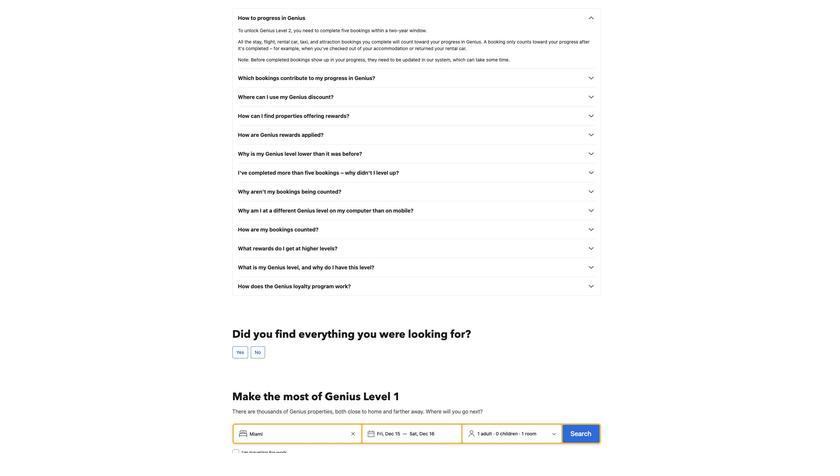Task type: locate. For each thing, give the bounding box(es) containing it.
level,
[[287, 265, 301, 271]]

genius down contribute
[[289, 94, 307, 100]]

1 vertical spatial rewards
[[253, 246, 274, 252]]

your
[[431, 39, 440, 45], [549, 39, 558, 45], [363, 46, 373, 51], [435, 46, 444, 51], [336, 57, 345, 63]]

did you find everything you were looking for?
[[232, 328, 471, 342]]

2 · from the left
[[519, 432, 521, 437]]

five up checked
[[342, 28, 349, 33]]

you
[[294, 28, 302, 33], [363, 39, 370, 45], [253, 328, 273, 342], [358, 328, 377, 342], [452, 409, 461, 415]]

1 vertical spatial rental
[[446, 46, 458, 51]]

do
[[275, 246, 282, 252], [325, 265, 331, 271]]

what inside "dropdown button"
[[238, 246, 252, 252]]

1 for 1 adult · 0 children · 1 room
[[522, 432, 524, 437]]

yes
[[236, 350, 244, 356]]

0 horizontal spatial five
[[305, 170, 314, 176]]

which
[[238, 75, 254, 81]]

than
[[313, 151, 325, 157], [292, 170, 304, 176], [373, 208, 384, 214]]

why up the i've
[[238, 151, 250, 157]]

than right 'more'
[[292, 170, 304, 176]]

0 vertical spatial level
[[276, 28, 287, 33]]

why inside dropdown button
[[238, 208, 250, 214]]

0 horizontal spatial why
[[313, 265, 323, 271]]

of inside 'all the stay, flight, rental car, taxi, and attraction bookings you complete will count toward your progress in genius. a booking only counts toward your progress after it's completed – for example, when you've checked out of your accommodation or returned your rental car.'
[[357, 46, 362, 51]]

can left take
[[467, 57, 475, 63]]

all the stay, flight, rental car, taxi, and attraction bookings you complete will count toward your progress in genius. a booking only counts toward your progress after it's completed – for example, when you've checked out of your accommodation or returned your rental car.
[[238, 39, 590, 51]]

1 vertical spatial will
[[443, 409, 451, 415]]

my inside the why is my genius level lower than it was before? dropdown button
[[256, 151, 264, 157]]

when
[[302, 46, 313, 51]]

0 horizontal spatial dec
[[385, 432, 394, 437]]

level
[[276, 28, 287, 33], [364, 390, 391, 405]]

levels?
[[320, 246, 338, 252]]

make
[[232, 390, 261, 405]]

what
[[238, 246, 252, 252], [238, 265, 252, 271]]

attraction
[[320, 39, 340, 45]]

everything
[[299, 328, 355, 342]]

2 what from the top
[[238, 265, 252, 271]]

is inside the why is my genius level lower than it was before? dropdown button
[[251, 151, 255, 157]]

you left go
[[452, 409, 461, 415]]

on left computer
[[330, 208, 336, 214]]

0 vertical spatial completed
[[246, 46, 269, 51]]

2 vertical spatial of
[[284, 409, 288, 415]]

are for my
[[251, 227, 259, 233]]

are inside dropdown button
[[251, 227, 259, 233]]

1 vertical spatial where
[[426, 409, 442, 415]]

returned
[[415, 46, 434, 51]]

how inside how does the genius loyalty program work? dropdown button
[[238, 284, 250, 290]]

1 up "farther"
[[393, 390, 400, 405]]

genius up flight,
[[260, 28, 275, 33]]

to up you've
[[315, 28, 319, 33]]

of
[[357, 46, 362, 51], [312, 390, 322, 405], [284, 409, 288, 415]]

0 horizontal spatial a
[[269, 208, 272, 214]]

how for how are my bookings counted?
[[238, 227, 250, 233]]

counted? inside why aren't my bookings being counted? dropdown button
[[317, 189, 341, 195]]

you up they
[[363, 39, 370, 45]]

what inside dropdown button
[[238, 265, 252, 271]]

at
[[263, 208, 268, 214], [296, 246, 301, 252]]

toward right counts
[[533, 39, 548, 45]]

why left am
[[238, 208, 250, 214]]

i inside "dropdown button"
[[283, 246, 285, 252]]

1 horizontal spatial ·
[[519, 432, 521, 437]]

complete up attraction
[[320, 28, 340, 33]]

1 vertical spatial why
[[238, 189, 250, 195]]

note:
[[238, 57, 250, 63]]

do inside dropdown button
[[325, 265, 331, 271]]

the right all
[[245, 39, 252, 45]]

can left use on the top left
[[256, 94, 266, 100]]

4 how from the top
[[238, 227, 250, 233]]

why am i at a different genius level on my computer than on mobile? button
[[238, 207, 595, 215]]

at inside dropdown button
[[263, 208, 268, 214]]

and right level,
[[302, 265, 311, 271]]

are
[[251, 132, 259, 138], [251, 227, 259, 233], [248, 409, 255, 415]]

what rewards do i get at higher levels? button
[[238, 245, 595, 253]]

my right use on the top left
[[280, 94, 288, 100]]

how inside dropdown button
[[238, 15, 250, 21]]

how to progress in genius
[[238, 15, 306, 21]]

home
[[368, 409, 382, 415]]

on left mobile?
[[386, 208, 392, 214]]

0 vertical spatial find
[[264, 113, 274, 119]]

1 vertical spatial than
[[292, 170, 304, 176]]

to unlock genius level 2, you need to complete five bookings within a two-year window.
[[238, 28, 427, 33]]

there are thousands of genius properties, both close to home and farther away. where will you go next?
[[232, 409, 483, 415]]

3 why from the top
[[238, 208, 250, 214]]

have
[[335, 265, 348, 271]]

my down show
[[315, 75, 323, 81]]

why am i at a different genius level on my computer than on mobile?
[[238, 208, 414, 214]]

1 horizontal spatial rewards
[[280, 132, 301, 138]]

will up accommodation
[[393, 39, 400, 45]]

1 horizontal spatial toward
[[533, 39, 548, 45]]

time.
[[499, 57, 510, 63]]

1 what from the top
[[238, 246, 252, 252]]

· left 0 on the bottom of page
[[493, 432, 495, 437]]

is for what
[[253, 265, 257, 271]]

bookings up use on the top left
[[256, 75, 279, 81]]

how inside how can i find properties offering rewards? dropdown button
[[238, 113, 250, 119]]

– down was
[[341, 170, 344, 176]]

2 why from the top
[[238, 189, 250, 195]]

2 horizontal spatial of
[[357, 46, 362, 51]]

to inside dropdown button
[[309, 75, 314, 81]]

than left it
[[313, 151, 325, 157]]

complete inside 'all the stay, flight, rental car, taxi, and attraction bookings you complete will count toward your progress in genius. a booking only counts toward your progress after it's completed – for example, when you've checked out of your accommodation or returned your rental car.'
[[372, 39, 392, 45]]

at inside "dropdown button"
[[296, 246, 301, 252]]

1 horizontal spatial dec
[[420, 432, 428, 437]]

i've
[[238, 170, 247, 176]]

1 left "adult"
[[478, 432, 480, 437]]

1 horizontal spatial why
[[345, 170, 356, 176]]

1 vertical spatial why
[[313, 265, 323, 271]]

1 horizontal spatial –
[[341, 170, 344, 176]]

do inside "dropdown button"
[[275, 246, 282, 252]]

car.
[[459, 46, 467, 51]]

aren't
[[251, 189, 266, 195]]

rental
[[278, 39, 290, 45], [446, 46, 458, 51]]

offering
[[304, 113, 324, 119]]

the up thousands
[[264, 390, 281, 405]]

how are genius rewards applied? button
[[238, 131, 595, 139]]

i right am
[[260, 208, 262, 214]]

2 on from the left
[[386, 208, 392, 214]]

1 vertical spatial are
[[251, 227, 259, 233]]

– left "for"
[[270, 46, 273, 51]]

0 vertical spatial five
[[342, 28, 349, 33]]

0 horizontal spatial –
[[270, 46, 273, 51]]

1 vertical spatial at
[[296, 246, 301, 252]]

what for what rewards do i get at higher levels?
[[238, 246, 252, 252]]

1 vertical spatial can
[[256, 94, 266, 100]]

taxi,
[[300, 39, 309, 45]]

dec left "15"
[[385, 432, 394, 437]]

0 vertical spatial why
[[238, 151, 250, 157]]

0 vertical spatial –
[[270, 46, 273, 51]]

0 horizontal spatial 1
[[393, 390, 400, 405]]

0 vertical spatial need
[[303, 28, 314, 33]]

0 horizontal spatial find
[[264, 113, 274, 119]]

in up the example, at the left top
[[282, 15, 286, 21]]

completed down stay,
[[246, 46, 269, 51]]

are inside dropdown button
[[251, 132, 259, 138]]

and inside 'all the stay, flight, rental car, taxi, and attraction bookings you complete will count toward your progress in genius. a booking only counts toward your progress after it's completed – for example, when you've checked out of your accommodation or returned your rental car.'
[[310, 39, 318, 45]]

2 vertical spatial can
[[251, 113, 260, 119]]

unlock
[[244, 28, 259, 33]]

2 vertical spatial the
[[264, 390, 281, 405]]

1 horizontal spatial do
[[325, 265, 331, 271]]

1 horizontal spatial at
[[296, 246, 301, 252]]

0 horizontal spatial will
[[393, 39, 400, 45]]

bookings down different
[[270, 227, 293, 233]]

genius left level,
[[268, 265, 286, 271]]

it's
[[238, 46, 245, 51]]

five up being on the top left of the page
[[305, 170, 314, 176]]

1 · from the left
[[493, 432, 495, 437]]

2 vertical spatial are
[[248, 409, 255, 415]]

—
[[403, 432, 407, 437]]

which
[[453, 57, 466, 63]]

in inside 'all the stay, flight, rental car, taxi, and attraction bookings you complete will count toward your progress in genius. a booking only counts toward your progress after it's completed – for example, when you've checked out of your accommodation or returned your rental car.'
[[462, 39, 465, 45]]

1 vertical spatial completed
[[266, 57, 289, 63]]

your down checked
[[336, 57, 345, 63]]

loyalty
[[294, 284, 311, 290]]

rewards
[[280, 132, 301, 138], [253, 246, 274, 252]]

0 horizontal spatial on
[[330, 208, 336, 214]]

what rewards do i get at higher levels?
[[238, 246, 338, 252]]

where down which
[[238, 94, 255, 100]]

2 vertical spatial completed
[[249, 170, 276, 176]]

genius down most
[[290, 409, 306, 415]]

counted? up why am i at a different genius level on my computer than on mobile?
[[317, 189, 341, 195]]

only
[[507, 39, 516, 45]]

my up what rewards do i get at higher levels?
[[260, 227, 268, 233]]

1
[[393, 390, 400, 405], [478, 432, 480, 437], [522, 432, 524, 437]]

and right home
[[383, 409, 392, 415]]

toward up returned
[[415, 39, 429, 45]]

1 vertical spatial do
[[325, 265, 331, 271]]

is for why
[[251, 151, 255, 157]]

will inside 'all the stay, flight, rental car, taxi, and attraction bookings you complete will count toward your progress in genius. a booking only counts toward your progress after it's completed – for example, when you've checked out of your accommodation or returned your rental car.'
[[393, 39, 400, 45]]

1 how from the top
[[238, 15, 250, 21]]

both
[[335, 409, 347, 415]]

how inside how are my bookings counted? dropdown button
[[238, 227, 250, 233]]

my inside why am i at a different genius level on my computer than on mobile? dropdown button
[[337, 208, 345, 214]]

1 vertical spatial of
[[312, 390, 322, 405]]

do left have
[[325, 265, 331, 271]]

1 vertical spatial five
[[305, 170, 314, 176]]

0 horizontal spatial at
[[263, 208, 268, 214]]

2 vertical spatial than
[[373, 208, 384, 214]]

0 vertical spatial will
[[393, 39, 400, 45]]

was
[[331, 151, 341, 157]]

to right contribute
[[309, 75, 314, 81]]

why inside dropdown button
[[345, 170, 356, 176]]

can for how can i find properties offering rewards?
[[251, 113, 260, 119]]

0 horizontal spatial of
[[284, 409, 288, 415]]

yes button
[[232, 347, 248, 359]]

1 vertical spatial what
[[238, 265, 252, 271]]

–
[[270, 46, 273, 51], [341, 170, 344, 176]]

where right away.
[[426, 409, 442, 415]]

1 horizontal spatial of
[[312, 390, 322, 405]]

how are my bookings counted?
[[238, 227, 319, 233]]

0 vertical spatial than
[[313, 151, 325, 157]]

of right out
[[357, 46, 362, 51]]

0 vertical spatial level
[[285, 151, 297, 157]]

0 vertical spatial the
[[245, 39, 252, 45]]

completed down "for"
[[266, 57, 289, 63]]

1 vertical spatial need
[[379, 57, 389, 63]]

Where are you going? field
[[247, 429, 349, 441]]

1 vertical spatial is
[[253, 265, 257, 271]]

how for how are genius rewards applied?
[[238, 132, 250, 138]]

1 why from the top
[[238, 151, 250, 157]]

need up taxi,
[[303, 28, 314, 33]]

1 vertical spatial counted?
[[295, 227, 319, 233]]

how for how can i find properties offering rewards?
[[238, 113, 250, 119]]

complete up accommodation
[[372, 39, 392, 45]]

completed up aren't
[[249, 170, 276, 176]]

1 horizontal spatial level
[[316, 208, 328, 214]]

room
[[525, 432, 537, 437]]

toward
[[415, 39, 429, 45], [533, 39, 548, 45]]

2 how from the top
[[238, 113, 250, 119]]

after
[[580, 39, 590, 45]]

why aren't my bookings being counted? button
[[238, 188, 595, 196]]

· right children
[[519, 432, 521, 437]]

my down how are genius rewards applied?
[[256, 151, 264, 157]]

to up unlock
[[251, 15, 256, 21]]

stay,
[[253, 39, 263, 45]]

i left get at the left
[[283, 246, 285, 252]]

most
[[283, 390, 309, 405]]

of right thousands
[[284, 409, 288, 415]]

i up how are genius rewards applied?
[[261, 113, 263, 119]]

sat,
[[410, 432, 418, 437]]

the
[[245, 39, 252, 45], [265, 284, 273, 290], [264, 390, 281, 405]]

my inside where can i use my genius discount? dropdown button
[[280, 94, 288, 100]]

rewards inside dropdown button
[[280, 132, 301, 138]]

0 vertical spatial is
[[251, 151, 255, 157]]

more
[[277, 170, 291, 176]]

5 how from the top
[[238, 284, 250, 290]]

five inside dropdown button
[[305, 170, 314, 176]]

2 toward from the left
[[533, 39, 548, 45]]

in up car.
[[462, 39, 465, 45]]

progress down up
[[324, 75, 348, 81]]

1 vertical spatial a
[[269, 208, 272, 214]]

0 vertical spatial and
[[310, 39, 318, 45]]

dec
[[385, 432, 394, 437], [420, 432, 428, 437]]

thousands
[[257, 409, 282, 415]]

0 vertical spatial counted?
[[317, 189, 341, 195]]

0 horizontal spatial do
[[275, 246, 282, 252]]

1 vertical spatial level
[[376, 170, 388, 176]]

of up properties,
[[312, 390, 322, 405]]

i right didn't
[[374, 170, 375, 176]]

bookings
[[351, 28, 370, 33], [342, 39, 361, 45], [290, 57, 310, 63], [256, 75, 279, 81], [316, 170, 339, 176], [277, 189, 300, 195], [270, 227, 293, 233]]

why up program
[[313, 265, 323, 271]]

0 vertical spatial a
[[386, 28, 388, 33]]

1 vertical spatial –
[[341, 170, 344, 176]]

1 vertical spatial find
[[275, 328, 296, 342]]

0 horizontal spatial toward
[[415, 39, 429, 45]]

1 on from the left
[[330, 208, 336, 214]]

2 vertical spatial level
[[316, 208, 328, 214]]

– inside dropdown button
[[341, 170, 344, 176]]

level?
[[360, 265, 375, 271]]

dec left 16
[[420, 432, 428, 437]]

0 horizontal spatial rewards
[[253, 246, 274, 252]]

1 vertical spatial and
[[302, 265, 311, 271]]

0 vertical spatial where
[[238, 94, 255, 100]]

3 how from the top
[[238, 132, 250, 138]]

will left go
[[443, 409, 451, 415]]

how can i find properties offering rewards?
[[238, 113, 350, 119]]

rental up the example, at the left top
[[278, 39, 290, 45]]

do left get at the left
[[275, 246, 282, 252]]

at right get at the left
[[296, 246, 301, 252]]

does
[[251, 284, 263, 290]]

1 horizontal spatial level
[[364, 390, 391, 405]]

0 horizontal spatial ·
[[493, 432, 495, 437]]

·
[[493, 432, 495, 437], [519, 432, 521, 437]]

0 vertical spatial rental
[[278, 39, 290, 45]]

how
[[238, 15, 250, 21], [238, 113, 250, 119], [238, 132, 250, 138], [238, 227, 250, 233], [238, 284, 250, 290]]

0 horizontal spatial level
[[285, 151, 297, 157]]

my left computer
[[337, 208, 345, 214]]

of for level
[[312, 390, 322, 405]]

a
[[484, 39, 487, 45]]

updated
[[403, 57, 421, 63]]

is inside what is my genius level, and why do i have this level? dropdown button
[[253, 265, 257, 271]]

how can i find properties offering rewards? button
[[238, 112, 595, 120]]

0 vertical spatial rewards
[[280, 132, 301, 138]]

completed inside dropdown button
[[249, 170, 276, 176]]

bookings up out
[[342, 39, 361, 45]]

0 vertical spatial what
[[238, 246, 252, 252]]

how inside how are genius rewards applied? dropdown button
[[238, 132, 250, 138]]

and inside what is my genius level, and why do i have this level? dropdown button
[[302, 265, 311, 271]]

counted? up the higher
[[295, 227, 319, 233]]

why for why aren't my bookings being counted?
[[238, 189, 250, 195]]

can up how are genius rewards applied?
[[251, 113, 260, 119]]

sat, dec 16 button
[[407, 429, 437, 441]]

why left aren't
[[238, 189, 250, 195]]

0 vertical spatial of
[[357, 46, 362, 51]]

need right they
[[379, 57, 389, 63]]

be
[[396, 57, 401, 63]]

rewards down properties
[[280, 132, 301, 138]]

1 toward from the left
[[415, 39, 429, 45]]

and up you've
[[310, 39, 318, 45]]

the right does
[[265, 284, 273, 290]]

note: before completed bookings show up in your progress, they need to be updated in our system, which can take some time.
[[238, 57, 510, 63]]

completed
[[246, 46, 269, 51], [266, 57, 289, 63], [249, 170, 276, 176]]

0 vertical spatial why
[[345, 170, 356, 176]]

1 horizontal spatial complete
[[372, 39, 392, 45]]

rental left car.
[[446, 46, 458, 51]]

the inside 'all the stay, flight, rental car, taxi, and attraction bookings you complete will count toward your progress in genius. a booking only counts toward your progress after it's completed – for example, when you've checked out of your accommodation or returned your rental car.'
[[245, 39, 252, 45]]

level left 2,
[[276, 28, 287, 33]]

children
[[500, 432, 518, 437]]

0 horizontal spatial where
[[238, 94, 255, 100]]

1 horizontal spatial where
[[426, 409, 442, 415]]

0 vertical spatial complete
[[320, 28, 340, 33]]

1 vertical spatial the
[[265, 284, 273, 290]]

to inside dropdown button
[[251, 15, 256, 21]]

your up system,
[[435, 46, 444, 51]]

2 vertical spatial why
[[238, 208, 250, 214]]

to left "be" in the left top of the page
[[390, 57, 395, 63]]

a left different
[[269, 208, 272, 214]]

genius up 2,
[[288, 15, 306, 21]]

rewards down how are my bookings counted?
[[253, 246, 274, 252]]

in left genius? at the top left of the page
[[349, 75, 353, 81]]

flight,
[[264, 39, 276, 45]]



Task type: vqa. For each thing, say whether or not it's contained in the screenshot.
'Genius Faqs'
no



Task type: describe. For each thing, give the bounding box(es) containing it.
level inside dropdown button
[[316, 208, 328, 214]]

or
[[410, 46, 414, 51]]

progress up car.
[[441, 39, 460, 45]]

15
[[395, 432, 400, 437]]

why inside dropdown button
[[313, 265, 323, 271]]

in inside the how to progress in genius dropdown button
[[282, 15, 286, 21]]

2,
[[288, 28, 293, 33]]

my inside what is my genius level, and why do i have this level? dropdown button
[[259, 265, 266, 271]]

1 vertical spatial level
[[364, 390, 391, 405]]

progress inside the how to progress in genius dropdown button
[[257, 15, 280, 21]]

genius down properties
[[260, 132, 278, 138]]

no
[[255, 350, 261, 356]]

fri, dec 15 button
[[375, 429, 403, 441]]

bookings inside 'all the stay, flight, rental car, taxi, and attraction bookings you complete will count toward your progress in genius. a booking only counts toward your progress after it's completed – for example, when you've checked out of your accommodation or returned your rental car.'
[[342, 39, 361, 45]]

bookings down it
[[316, 170, 339, 176]]

count
[[401, 39, 413, 45]]

accommodation
[[374, 46, 408, 51]]

genius down how are genius rewards applied?
[[266, 151, 283, 157]]

you inside 'all the stay, flight, rental car, taxi, and attraction bookings you complete will count toward your progress in genius. a booking only counts toward your progress after it's completed – for example, when you've checked out of your accommodation or returned your rental car.'
[[363, 39, 370, 45]]

1 horizontal spatial need
[[379, 57, 389, 63]]

two-
[[389, 28, 399, 33]]

rewards?
[[326, 113, 350, 119]]

2 vertical spatial and
[[383, 409, 392, 415]]

bookings up different
[[277, 189, 300, 195]]

make the most of genius level 1
[[232, 390, 400, 405]]

genius left loyalty at the left bottom of the page
[[274, 284, 292, 290]]

where can i use my genius discount? button
[[238, 93, 595, 101]]

did
[[232, 328, 251, 342]]

car,
[[291, 39, 299, 45]]

a inside dropdown button
[[269, 208, 272, 214]]

are for genius
[[251, 132, 259, 138]]

checked
[[330, 46, 348, 51]]

there
[[232, 409, 246, 415]]

16
[[430, 432, 435, 437]]

2 dec from the left
[[420, 432, 428, 437]]

in inside which bookings contribute to my progress in genius? dropdown button
[[349, 75, 353, 81]]

bookings down when
[[290, 57, 310, 63]]

my inside how are my bookings counted? dropdown button
[[260, 227, 268, 233]]

1 horizontal spatial rental
[[446, 46, 458, 51]]

your up they
[[363, 46, 373, 51]]

bookings inside dropdown button
[[270, 227, 293, 233]]

for
[[274, 46, 280, 51]]

1 horizontal spatial 1
[[478, 432, 480, 437]]

you left were
[[358, 328, 377, 342]]

higher
[[302, 246, 319, 252]]

0 horizontal spatial complete
[[320, 28, 340, 33]]

how for how to progress in genius
[[238, 15, 250, 21]]

show
[[311, 57, 323, 63]]

applied?
[[302, 132, 324, 138]]

am
[[251, 208, 259, 214]]

use
[[270, 94, 279, 100]]

booking
[[488, 39, 506, 45]]

up?
[[390, 170, 399, 176]]

window.
[[410, 28, 427, 33]]

to
[[238, 28, 243, 33]]

you've
[[314, 46, 328, 51]]

were
[[380, 328, 406, 342]]

year
[[399, 28, 408, 33]]

1 horizontal spatial will
[[443, 409, 451, 415]]

why aren't my bookings being counted?
[[238, 189, 341, 195]]

up
[[324, 57, 329, 63]]

counted? inside how are my bookings counted? dropdown button
[[295, 227, 319, 233]]

in right up
[[331, 57, 334, 63]]

how for how does the genius loyalty program work?
[[238, 284, 250, 290]]

0 vertical spatial can
[[467, 57, 475, 63]]

they
[[368, 57, 377, 63]]

properties,
[[308, 409, 334, 415]]

why for why am i at a different genius level on my computer than on mobile?
[[238, 208, 250, 214]]

completed inside 'all the stay, flight, rental car, taxi, and attraction bookings you complete will count toward your progress in genius. a booking only counts toward your progress after it's completed – for example, when you've checked out of your accommodation or returned your rental car.'
[[246, 46, 269, 51]]

search
[[571, 431, 592, 438]]

what is my genius level, and why do i have this level?
[[238, 265, 375, 271]]

can for where can i use my genius discount?
[[256, 94, 266, 100]]

0 horizontal spatial level
[[276, 28, 287, 33]]

system,
[[435, 57, 452, 63]]

1 horizontal spatial five
[[342, 28, 349, 33]]

1 adult · 0 children · 1 room
[[478, 432, 537, 437]]

different
[[274, 208, 296, 214]]

you right 2,
[[294, 28, 302, 33]]

program
[[312, 284, 334, 290]]

why for why is my genius level lower than it was before?
[[238, 151, 250, 157]]

0 horizontal spatial rental
[[278, 39, 290, 45]]

computer
[[347, 208, 372, 214]]

progress left after
[[560, 39, 579, 45]]

1 horizontal spatial find
[[275, 328, 296, 342]]

your up returned
[[431, 39, 440, 45]]

why is my genius level lower than it was before? button
[[238, 150, 595, 158]]

where inside where can i use my genius discount? dropdown button
[[238, 94, 255, 100]]

get
[[286, 246, 294, 252]]

are for thousands
[[248, 409, 255, 415]]

bookings left within
[[351, 28, 370, 33]]

your right counts
[[549, 39, 558, 45]]

work?
[[335, 284, 351, 290]]

lower
[[298, 151, 312, 157]]

genius down being on the top left of the page
[[297, 208, 315, 214]]

how are genius rewards applied?
[[238, 132, 324, 138]]

fri,
[[377, 432, 384, 437]]

my inside which bookings contribute to my progress in genius? dropdown button
[[315, 75, 323, 81]]

example,
[[281, 46, 300, 51]]

next?
[[470, 409, 483, 415]]

than inside dropdown button
[[373, 208, 384, 214]]

genius.
[[467, 39, 483, 45]]

progress,
[[346, 57, 367, 63]]

close
[[348, 409, 361, 415]]

2 horizontal spatial level
[[376, 170, 388, 176]]

1 horizontal spatial than
[[313, 151, 325, 157]]

my inside why aren't my bookings being counted? dropdown button
[[267, 189, 275, 195]]

looking
[[408, 328, 448, 342]]

1 horizontal spatial a
[[386, 28, 388, 33]]

you up no
[[253, 328, 273, 342]]

– inside 'all the stay, flight, rental car, taxi, and attraction bookings you complete will count toward your progress in genius. a booking only counts toward your progress after it's completed – for example, when you've checked out of your accommodation or returned your rental car.'
[[270, 46, 273, 51]]

counts
[[517, 39, 532, 45]]

genius up both in the bottom left of the page
[[325, 390, 361, 405]]

i left use on the top left
[[267, 94, 268, 100]]

i left have
[[332, 265, 334, 271]]

some
[[486, 57, 498, 63]]

how does the genius loyalty program work? button
[[238, 283, 595, 291]]

take
[[476, 57, 485, 63]]

the for make
[[264, 390, 281, 405]]

0 horizontal spatial than
[[292, 170, 304, 176]]

rewards inside "dropdown button"
[[253, 246, 274, 252]]

out
[[349, 46, 356, 51]]

farther
[[394, 409, 410, 415]]

0 horizontal spatial need
[[303, 28, 314, 33]]

1 dec from the left
[[385, 432, 394, 437]]

in left our
[[422, 57, 426, 63]]

1 for make the most of genius level 1
[[393, 390, 400, 405]]

0
[[496, 432, 499, 437]]

contribute
[[281, 75, 308, 81]]

away.
[[411, 409, 425, 415]]

the for all
[[245, 39, 252, 45]]

within
[[371, 28, 384, 33]]

of for properties,
[[284, 409, 288, 415]]

adult
[[481, 432, 492, 437]]

what is my genius level, and why do i have this level? button
[[238, 264, 595, 272]]

i've completed more than five bookings – why didn't i level up? button
[[238, 169, 595, 177]]

find inside how can i find properties offering rewards? dropdown button
[[264, 113, 274, 119]]

why is my genius level lower than it was before?
[[238, 151, 362, 157]]

didn't
[[357, 170, 372, 176]]

before
[[251, 57, 265, 63]]

the inside dropdown button
[[265, 284, 273, 290]]

this
[[349, 265, 358, 271]]

our
[[427, 57, 434, 63]]

to right close in the bottom left of the page
[[362, 409, 367, 415]]

what for what is my genius level, and why do i have this level?
[[238, 265, 252, 271]]

progress inside which bookings contribute to my progress in genius? dropdown button
[[324, 75, 348, 81]]

properties
[[276, 113, 303, 119]]



